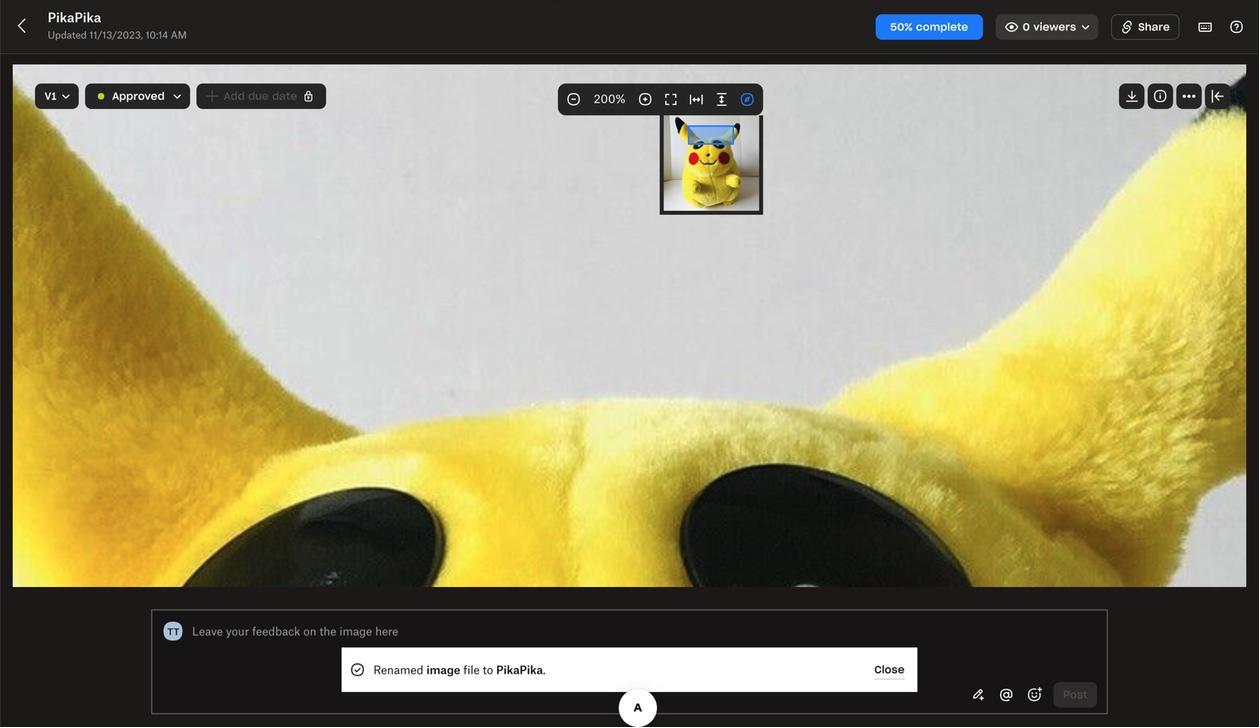 Task type: describe. For each thing, give the bounding box(es) containing it.
to
[[483, 663, 493, 677]]

leave
[[192, 625, 223, 638]]

updated
[[48, 29, 87, 41]]

leave your feedback on the image here
[[192, 625, 399, 638]]

.
[[543, 663, 546, 677]]

close
[[875, 663, 905, 676]]

renamed
[[374, 663, 424, 677]]

11/13/2023,
[[89, 29, 143, 41]]

renamed image file to pikapika .
[[374, 663, 546, 677]]

the
[[320, 625, 337, 638]]

on
[[304, 625, 317, 638]]

am
[[171, 29, 187, 41]]

0
[[1023, 20, 1031, 33]]

your
[[226, 625, 249, 638]]

show drawing tools image
[[970, 686, 989, 705]]

50% complete button
[[876, 14, 984, 40]]

v1
[[45, 90, 57, 103]]

pikapika inside pikapika updated 11/13/2023, 10:14 am
[[48, 10, 101, 25]]

1 horizontal spatial pikapika
[[497, 663, 543, 677]]

add emoji image
[[1026, 686, 1045, 705]]

complete
[[917, 20, 969, 33]]

file
[[464, 663, 480, 677]]

share button
[[1112, 14, 1180, 40]]



Task type: locate. For each thing, give the bounding box(es) containing it.
image right the
[[340, 625, 372, 638]]

0 vertical spatial pikapika
[[48, 10, 101, 25]]

1 horizontal spatial image
[[427, 663, 461, 677]]

show sidebar image
[[1209, 87, 1228, 106]]

image left file
[[427, 663, 461, 677]]

0 vertical spatial image
[[340, 625, 372, 638]]

fit to height image
[[713, 90, 732, 109]]

0 viewers button
[[996, 14, 1099, 40]]

alert containing renamed
[[342, 648, 918, 692]]

approved
[[112, 90, 165, 103]]

tt
[[168, 627, 179, 637]]

pikapika right the to
[[497, 663, 543, 677]]

share
[[1139, 20, 1171, 33]]

here
[[375, 625, 399, 638]]

v1 button
[[35, 84, 79, 109]]

50% complete
[[891, 20, 969, 33]]

1 vertical spatial pikapika
[[497, 663, 543, 677]]

pikapika updated 11/13/2023, 10:14 am
[[48, 10, 187, 41]]

alert
[[342, 648, 918, 692]]

50%
[[891, 20, 913, 33]]

keyboard shortcuts image
[[1196, 18, 1215, 37]]

mention button image
[[998, 686, 1017, 705]]

pikapika
[[48, 10, 101, 25], [497, 663, 543, 677]]

0 horizontal spatial image
[[340, 625, 372, 638]]

pikapika up updated on the top left of page
[[48, 10, 101, 25]]

fit to width image
[[687, 90, 706, 109]]

10:14
[[146, 29, 168, 41]]

None text field
[[193, 623, 1098, 640]]

1 vertical spatial image
[[427, 663, 461, 677]]

feedback
[[252, 625, 301, 638]]

close button
[[875, 661, 905, 680]]

0 horizontal spatial pikapika
[[48, 10, 101, 25]]

0 viewers
[[1023, 20, 1077, 33]]

image
[[340, 625, 372, 638], [427, 663, 461, 677]]

approved button
[[85, 84, 190, 109]]

toggle fullscreen image
[[662, 90, 681, 109]]

viewers
[[1034, 20, 1077, 33]]



Task type: vqa. For each thing, say whether or not it's contained in the screenshot.
Renamed Image File To Pikapika .
yes



